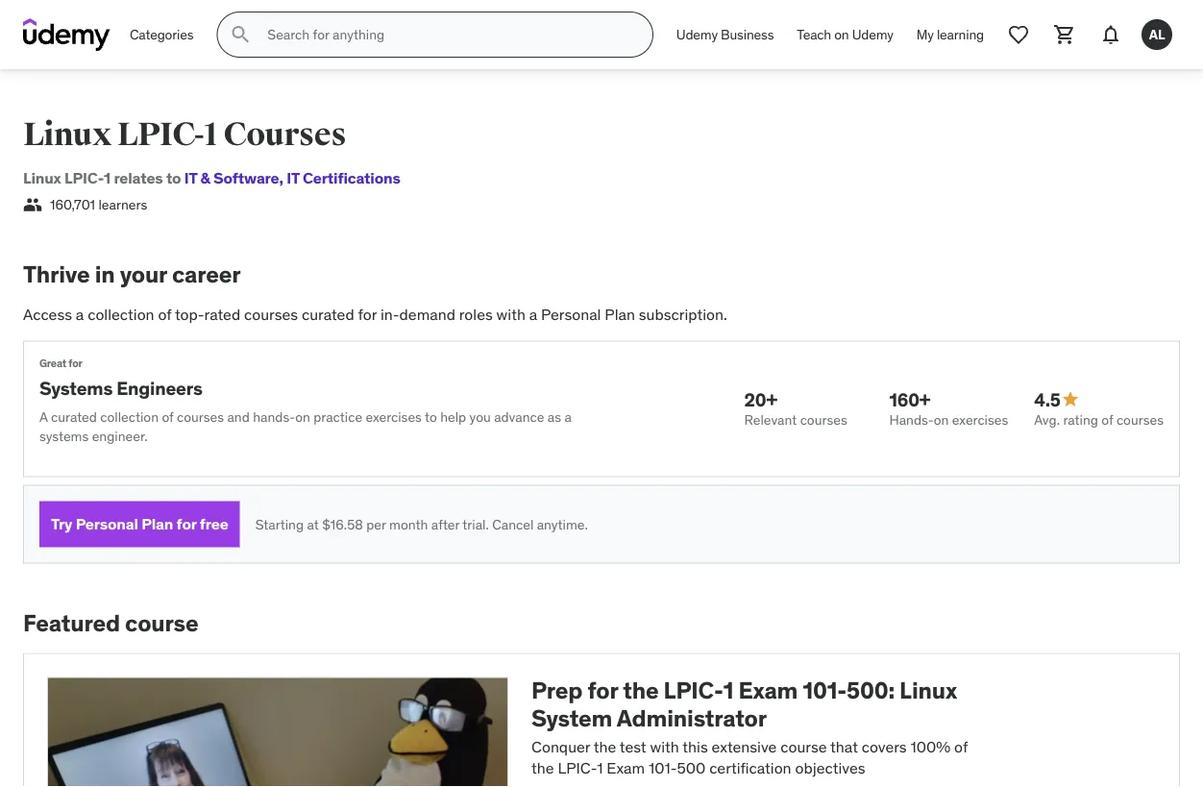 Task type: locate. For each thing, give the bounding box(es) containing it.
0 horizontal spatial curated
[[51, 409, 97, 426]]

for
[[358, 304, 377, 324], [69, 357, 82, 370], [177, 515, 197, 534], [588, 676, 618, 705]]

it & software link
[[184, 168, 279, 188]]

exam up extensive
[[739, 676, 798, 705]]

teach on udemy link
[[786, 12, 906, 58]]

linux up 160,701
[[23, 114, 111, 154]]

administrator
[[617, 704, 767, 733]]

2 horizontal spatial a
[[565, 409, 572, 426]]

in-
[[381, 304, 400, 324]]

2 horizontal spatial the
[[623, 676, 659, 705]]

with
[[497, 304, 526, 324], [651, 737, 680, 757]]

course
[[125, 609, 198, 638], [781, 737, 827, 757]]

lpic- up relates
[[117, 114, 204, 154]]

it left '&'
[[184, 168, 197, 188]]

to left '&'
[[166, 168, 181, 188]]

0 vertical spatial the
[[623, 676, 659, 705]]

of down engineers
[[162, 409, 174, 426]]

systems
[[39, 428, 89, 445]]

relates
[[114, 168, 163, 188]]

plan left free
[[142, 515, 173, 534]]

4.5
[[1035, 388, 1061, 411]]

1 vertical spatial to
[[425, 409, 437, 426]]

courses left and
[[177, 409, 224, 426]]

al link
[[1135, 12, 1181, 58]]

your
[[120, 260, 167, 289]]

1 vertical spatial curated
[[51, 409, 97, 426]]

udemy business link
[[665, 12, 786, 58]]

1 vertical spatial with
[[651, 737, 680, 757]]

exercises inside great for systems engineers a curated collection of courses and hands-on practice exercises to help you advance as a systems engineer.
[[366, 409, 422, 426]]

great
[[39, 357, 66, 370]]

course up objectives
[[781, 737, 827, 757]]

1 horizontal spatial udemy
[[853, 26, 894, 43]]

personal right roles
[[541, 304, 601, 324]]

0 vertical spatial linux
[[23, 114, 111, 154]]

with right roles
[[497, 304, 526, 324]]

advance
[[494, 409, 545, 426]]

1 horizontal spatial to
[[425, 409, 437, 426]]

exam down test
[[607, 759, 645, 778]]

of
[[158, 304, 172, 324], [162, 409, 174, 426], [1102, 411, 1114, 429], [955, 737, 968, 757]]

system
[[532, 704, 613, 733]]

linux for linux lpic-1 relates to it & software it certifications
[[23, 168, 61, 188]]

top-
[[175, 304, 204, 324]]

personal
[[541, 304, 601, 324], [76, 515, 138, 534]]

0 horizontal spatial to
[[166, 168, 181, 188]]

learners
[[99, 196, 147, 213]]

thrive
[[23, 260, 90, 289]]

collection
[[88, 304, 154, 324], [100, 409, 159, 426]]

course right featured
[[125, 609, 198, 638]]

the up test
[[623, 676, 659, 705]]

0 vertical spatial with
[[497, 304, 526, 324]]

prep
[[532, 676, 583, 705]]

exercises left avg.
[[953, 411, 1009, 429]]

that
[[831, 737, 859, 757]]

linux
[[23, 114, 111, 154], [23, 168, 61, 188], [900, 676, 958, 705]]

0 horizontal spatial udemy
[[677, 26, 718, 43]]

conquer
[[532, 737, 591, 757]]

0 horizontal spatial the
[[532, 759, 554, 778]]

1 horizontal spatial it
[[287, 168, 300, 188]]

for left free
[[177, 515, 197, 534]]

1 vertical spatial collection
[[100, 409, 159, 426]]

0 horizontal spatial exercises
[[366, 409, 422, 426]]

linux for linux lpic-1 courses
[[23, 114, 111, 154]]

exam
[[739, 676, 798, 705], [607, 759, 645, 778]]

1 it from the left
[[184, 168, 197, 188]]

1 horizontal spatial exam
[[739, 676, 798, 705]]

101- up that
[[803, 676, 847, 705]]

linux lpic-1 relates to it & software it certifications
[[23, 168, 401, 188]]

101-
[[803, 676, 847, 705], [649, 759, 677, 778]]

1 horizontal spatial curated
[[302, 304, 355, 324]]

0 vertical spatial personal
[[541, 304, 601, 324]]

0 vertical spatial curated
[[302, 304, 355, 324]]

2 udemy from the left
[[853, 26, 894, 43]]

exercises right practice
[[366, 409, 422, 426]]

1 vertical spatial plan
[[142, 515, 173, 534]]

avg.
[[1035, 411, 1061, 429]]

udemy inside 'udemy business' link
[[677, 26, 718, 43]]

of right rating
[[1102, 411, 1114, 429]]

plan left the subscription.
[[605, 304, 636, 324]]

small image
[[23, 195, 42, 215]]

1 up the "linux lpic-1 relates to it & software it certifications"
[[203, 114, 218, 154]]

as
[[548, 409, 562, 426]]

thrive in your career
[[23, 260, 241, 289]]

2 vertical spatial linux
[[900, 676, 958, 705]]

0 horizontal spatial it
[[184, 168, 197, 188]]

udemy left my
[[853, 26, 894, 43]]

0 horizontal spatial on
[[295, 409, 310, 426]]

1 horizontal spatial course
[[781, 737, 827, 757]]

at
[[307, 516, 319, 533]]

udemy left business
[[677, 26, 718, 43]]

small image
[[1061, 390, 1081, 409]]

course inside prep for the lpic-1 exam 101-500: linux system administrator conquer the test with this extensive course that covers 100% of the lpic-1 exam 101-500 certification objectives
[[781, 737, 827, 757]]

linux up small image
[[23, 168, 61, 188]]

collection down thrive in your career
[[88, 304, 154, 324]]

0 horizontal spatial course
[[125, 609, 198, 638]]

on inside great for systems engineers a curated collection of courses and hands-on practice exercises to help you advance as a systems engineer.
[[295, 409, 310, 426]]

featured course
[[23, 609, 198, 638]]

roles
[[459, 304, 493, 324]]

1 horizontal spatial personal
[[541, 304, 601, 324]]

starting
[[255, 516, 304, 533]]

on inside 160+ hands-on exercises
[[934, 411, 950, 429]]

101- down administrator
[[649, 759, 677, 778]]

demand
[[400, 304, 456, 324]]

prep for the lpic-1 exam 101-500: linux system administrator conquer the test with this extensive course that covers 100% of the lpic-1 exam 101-500 certification objectives
[[532, 676, 968, 778]]

of right 100%
[[955, 737, 968, 757]]

2 it from the left
[[287, 168, 300, 188]]

0 horizontal spatial with
[[497, 304, 526, 324]]

1 horizontal spatial exercises
[[953, 411, 1009, 429]]

1
[[203, 114, 218, 154], [104, 168, 111, 188], [724, 676, 734, 705], [597, 759, 603, 778]]

1 horizontal spatial the
[[594, 737, 617, 757]]

0 horizontal spatial exam
[[607, 759, 645, 778]]

0 vertical spatial 101-
[[803, 676, 847, 705]]

courses right "rated"
[[244, 304, 298, 324]]

to
[[166, 168, 181, 188], [425, 409, 437, 426]]

plan
[[605, 304, 636, 324], [142, 515, 173, 534]]

plan inside "link"
[[142, 515, 173, 534]]

2 horizontal spatial on
[[934, 411, 950, 429]]

for right prep
[[588, 676, 618, 705]]

linux up 100%
[[900, 676, 958, 705]]

160,701
[[50, 196, 95, 213]]

1 vertical spatial exam
[[607, 759, 645, 778]]

curated
[[302, 304, 355, 324], [51, 409, 97, 426]]

a inside great for systems engineers a curated collection of courses and hands-on practice exercises to help you advance as a systems engineer.
[[565, 409, 572, 426]]

1 udemy from the left
[[677, 26, 718, 43]]

engineers
[[117, 377, 203, 400]]

free
[[200, 515, 229, 534]]

to left help
[[425, 409, 437, 426]]

1 vertical spatial linux
[[23, 168, 61, 188]]

submit search image
[[229, 23, 252, 46]]

it down courses
[[287, 168, 300, 188]]

courses inside great for systems engineers a curated collection of courses and hands-on practice exercises to help you advance as a systems engineer.
[[177, 409, 224, 426]]

access
[[23, 304, 72, 324]]

curated up systems
[[51, 409, 97, 426]]

1 vertical spatial personal
[[76, 515, 138, 534]]

udemy
[[677, 26, 718, 43], [853, 26, 894, 43]]

a right roles
[[530, 304, 538, 324]]

it
[[184, 168, 197, 188], [287, 168, 300, 188]]

for right 'great'
[[69, 357, 82, 370]]

the down the conquer
[[532, 759, 554, 778]]

with inside prep for the lpic-1 exam 101-500: linux system administrator conquer the test with this extensive course that covers 100% of the lpic-1 exam 101-500 certification objectives
[[651, 737, 680, 757]]

collection up engineer.
[[100, 409, 159, 426]]

lpic-
[[117, 114, 204, 154], [64, 168, 104, 188], [664, 676, 724, 705], [558, 759, 597, 778]]

with left this
[[651, 737, 680, 757]]

1 horizontal spatial with
[[651, 737, 680, 757]]

subscription.
[[639, 304, 728, 324]]

courses
[[244, 304, 298, 324], [177, 409, 224, 426], [801, 411, 848, 429], [1117, 411, 1165, 429]]

1 vertical spatial course
[[781, 737, 827, 757]]

0 vertical spatial exam
[[739, 676, 798, 705]]

on
[[835, 26, 850, 43], [295, 409, 310, 426], [934, 411, 950, 429]]

avg. rating of courses
[[1035, 411, 1165, 429]]

personal right try
[[76, 515, 138, 534]]

a right "access"
[[76, 304, 84, 324]]

1 vertical spatial 101-
[[649, 759, 677, 778]]

relevant
[[745, 411, 797, 429]]

courses right relevant
[[801, 411, 848, 429]]

curated left in-
[[302, 304, 355, 324]]

for inside "link"
[[177, 515, 197, 534]]

0 horizontal spatial plan
[[142, 515, 173, 534]]

test
[[620, 737, 647, 757]]

1 vertical spatial the
[[594, 737, 617, 757]]

my learning
[[917, 26, 985, 43]]

learning
[[937, 26, 985, 43]]

0 vertical spatial to
[[166, 168, 181, 188]]

160+ hands-on exercises
[[890, 388, 1009, 429]]

0 vertical spatial plan
[[605, 304, 636, 324]]

courses right rating
[[1117, 411, 1165, 429]]

2 vertical spatial the
[[532, 759, 554, 778]]

0 vertical spatial course
[[125, 609, 198, 638]]

500:
[[847, 676, 895, 705]]

try personal plan for free
[[51, 515, 229, 534]]

a right 'as'
[[565, 409, 572, 426]]

the left test
[[594, 737, 617, 757]]

0 horizontal spatial personal
[[76, 515, 138, 534]]



Task type: describe. For each thing, give the bounding box(es) containing it.
business
[[721, 26, 774, 43]]

for inside great for systems engineers a curated collection of courses and hands-on practice exercises to help you advance as a systems engineer.
[[69, 357, 82, 370]]

1 horizontal spatial a
[[530, 304, 538, 324]]

certifications
[[303, 168, 401, 188]]

of inside great for systems engineers a curated collection of courses and hands-on practice exercises to help you advance as a systems engineer.
[[162, 409, 174, 426]]

0 horizontal spatial a
[[76, 304, 84, 324]]

&
[[201, 168, 210, 188]]

160+
[[890, 388, 931, 411]]

1 horizontal spatial on
[[835, 26, 850, 43]]

help
[[441, 409, 467, 426]]

for inside prep for the lpic-1 exam 101-500: linux system administrator conquer the test with this extensive course that covers 100% of the lpic-1 exam 101-500 certification objectives
[[588, 676, 618, 705]]

practice
[[314, 409, 363, 426]]

a
[[39, 409, 48, 426]]

linux lpic-1 courses
[[23, 114, 347, 154]]

engineer.
[[92, 428, 148, 445]]

starting at $16.58 per month after trial. cancel anytime.
[[255, 516, 588, 533]]

1 horizontal spatial 101-
[[803, 676, 847, 705]]

1 up extensive
[[724, 676, 734, 705]]

my learning link
[[906, 12, 996, 58]]

in
[[95, 260, 115, 289]]

20+
[[745, 388, 778, 411]]

rating
[[1064, 411, 1099, 429]]

20+ relevant courses
[[745, 388, 848, 429]]

teach on udemy
[[797, 26, 894, 43]]

0 horizontal spatial 101-
[[649, 759, 677, 778]]

500
[[677, 759, 706, 778]]

software
[[214, 168, 279, 188]]

$16.58
[[322, 516, 363, 533]]

al
[[1150, 26, 1166, 43]]

try
[[51, 515, 72, 534]]

thrive in your career element
[[23, 260, 1181, 564]]

extensive
[[712, 737, 777, 757]]

hands-
[[890, 411, 934, 429]]

it certifications link
[[279, 168, 401, 188]]

personal inside "link"
[[76, 515, 138, 534]]

exercises inside 160+ hands-on exercises
[[953, 411, 1009, 429]]

this
[[683, 737, 708, 757]]

after
[[432, 516, 460, 533]]

categories
[[130, 26, 194, 43]]

0 vertical spatial collection
[[88, 304, 154, 324]]

linux inside prep for the lpic-1 exam 101-500: linux system administrator conquer the test with this extensive course that covers 100% of the lpic-1 exam 101-500 certification objectives
[[900, 676, 958, 705]]

100%
[[911, 737, 951, 757]]

with inside thrive in your career element
[[497, 304, 526, 324]]

1 up 160,701 learners in the top of the page
[[104, 168, 111, 188]]

1 down system
[[597, 759, 603, 778]]

great for systems engineers a curated collection of courses and hands-on practice exercises to help you advance as a systems engineer.
[[39, 357, 572, 445]]

systems engineers link
[[39, 377, 203, 400]]

shopping cart with 0 items image
[[1054, 23, 1077, 46]]

to inside great for systems engineers a curated collection of courses and hands-on practice exercises to help you advance as a systems engineer.
[[425, 409, 437, 426]]

certification
[[710, 759, 792, 778]]

udemy business
[[677, 26, 774, 43]]

trial.
[[463, 516, 489, 533]]

of left "top-"
[[158, 304, 172, 324]]

curated inside great for systems engineers a curated collection of courses and hands-on practice exercises to help you advance as a systems engineer.
[[51, 409, 97, 426]]

wishlist image
[[1008, 23, 1031, 46]]

udemy inside teach on udemy link
[[853, 26, 894, 43]]

Search for anything text field
[[264, 18, 630, 51]]

teach
[[797, 26, 832, 43]]

courses inside 20+ relevant courses
[[801, 411, 848, 429]]

udemy image
[[23, 18, 111, 51]]

try personal plan for free link
[[39, 502, 240, 548]]

month
[[390, 516, 428, 533]]

collection inside great for systems engineers a curated collection of courses and hands-on practice exercises to help you advance as a systems engineer.
[[100, 409, 159, 426]]

cancel
[[493, 516, 534, 533]]

and
[[227, 409, 250, 426]]

160,701 learners
[[50, 196, 147, 213]]

access a collection of top-rated courses curated for in-demand roles with a personal plan subscription.
[[23, 304, 728, 324]]

notifications image
[[1100, 23, 1123, 46]]

of inside prep for the lpic-1 exam 101-500: linux system administrator conquer the test with this extensive course that covers 100% of the lpic-1 exam 101-500 certification objectives
[[955, 737, 968, 757]]

lpic- up 160,701
[[64, 168, 104, 188]]

rated
[[204, 304, 241, 324]]

1 horizontal spatial plan
[[605, 304, 636, 324]]

you
[[470, 409, 491, 426]]

featured
[[23, 609, 120, 638]]

lpic- down the conquer
[[558, 759, 597, 778]]

for left in-
[[358, 304, 377, 324]]

anytime.
[[537, 516, 588, 533]]

hands-
[[253, 409, 295, 426]]

covers
[[862, 737, 907, 757]]

systems
[[39, 377, 113, 400]]

objectives
[[796, 759, 866, 778]]

categories button
[[118, 12, 205, 58]]

my
[[917, 26, 934, 43]]

career
[[172, 260, 241, 289]]

lpic- up this
[[664, 676, 724, 705]]

per
[[367, 516, 386, 533]]

courses
[[224, 114, 347, 154]]



Task type: vqa. For each thing, say whether or not it's contained in the screenshot.
'Udemy' within Upskill your team with Udemy Business
no



